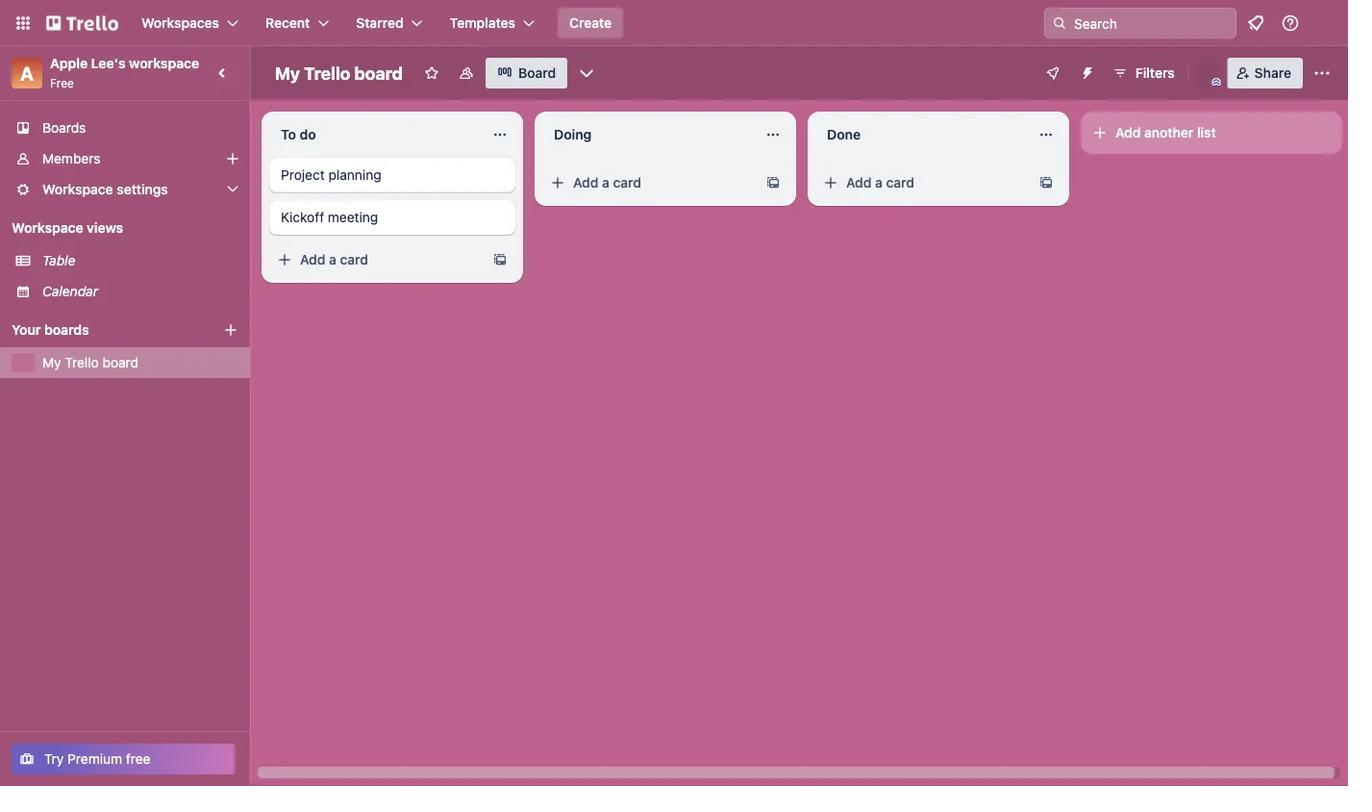 Task type: locate. For each thing, give the bounding box(es) containing it.
star or unstar board image
[[424, 65, 440, 81]]

1 horizontal spatial a
[[602, 175, 610, 191]]

search image
[[1053, 15, 1068, 31]]

1 vertical spatial my trello board
[[42, 355, 139, 370]]

add a card down 'done'
[[847, 175, 915, 191]]

2 horizontal spatial card
[[887, 175, 915, 191]]

workspace up table
[[12, 220, 83, 236]]

my trello board down starred
[[275, 63, 403, 83]]

add a card button down kickoff meeting link
[[269, 244, 485, 275]]

To do text field
[[269, 119, 481, 150]]

my trello board inside board name text box
[[275, 63, 403, 83]]

trello down boards
[[65, 355, 99, 370]]

planning
[[329, 167, 382, 183]]

customize views image
[[577, 64, 597, 83]]

my trello board
[[275, 63, 403, 83], [42, 355, 139, 370]]

0 horizontal spatial create from template… image
[[493, 252, 508, 267]]

apple lee (applelee29) image
[[1314, 12, 1337, 35], [1196, 60, 1223, 87]]

0 horizontal spatial my trello board
[[42, 355, 139, 370]]

my down recent
[[275, 63, 300, 83]]

1 horizontal spatial apple lee (applelee29) image
[[1314, 12, 1337, 35]]

trello down recent popup button
[[304, 63, 351, 83]]

create from template… image for done
[[1039, 175, 1055, 191]]

1 vertical spatial apple lee (applelee29) image
[[1196, 60, 1223, 87]]

0 horizontal spatial card
[[340, 252, 369, 267]]

create from template… image
[[766, 175, 781, 191]]

kickoff
[[281, 209, 324, 225]]

add a card
[[573, 175, 642, 191], [847, 175, 915, 191], [300, 252, 369, 267]]

add a card button down done text box
[[816, 167, 1031, 198]]

templates
[[450, 15, 516, 31]]

apple lee's workspace free
[[50, 55, 199, 89]]

add a card button
[[543, 167, 758, 198], [816, 167, 1031, 198], [269, 244, 485, 275]]

a
[[602, 175, 610, 191], [876, 175, 883, 191], [329, 252, 337, 267]]

your
[[12, 322, 41, 338]]

add a card down kickoff meeting on the top of the page
[[300, 252, 369, 267]]

0 horizontal spatial my
[[42, 355, 61, 370]]

card down meeting
[[340, 252, 369, 267]]

1 horizontal spatial board
[[355, 63, 403, 83]]

workspace down members
[[42, 181, 113, 197]]

add a card for done
[[847, 175, 915, 191]]

0 horizontal spatial trello
[[65, 355, 99, 370]]

0 horizontal spatial a
[[329, 252, 337, 267]]

my inside board name text box
[[275, 63, 300, 83]]

a down done text box
[[876, 175, 883, 191]]

workspaces
[[141, 15, 219, 31]]

my trello board link
[[42, 353, 239, 372]]

1 horizontal spatial add a card button
[[543, 167, 758, 198]]

Doing text field
[[543, 119, 754, 150]]

1 horizontal spatial add a card
[[573, 175, 642, 191]]

add a card button down doing text box
[[543, 167, 758, 198]]

2 horizontal spatial a
[[876, 175, 883, 191]]

board
[[355, 63, 403, 83], [103, 355, 139, 370]]

1 horizontal spatial trello
[[304, 63, 351, 83]]

add down 'done'
[[847, 175, 872, 191]]

try premium free
[[44, 751, 151, 767]]

try premium free button
[[12, 744, 235, 775]]

0 horizontal spatial add a card button
[[269, 244, 485, 275]]

primary element
[[0, 0, 1349, 46]]

table link
[[42, 251, 239, 270]]

views
[[87, 220, 123, 236]]

add another list button
[[1081, 112, 1343, 154]]

create
[[570, 15, 612, 31]]

card down done text box
[[887, 175, 915, 191]]

members
[[42, 151, 101, 166]]

workspaces button
[[130, 8, 250, 38]]

workspace
[[42, 181, 113, 197], [12, 220, 83, 236]]

add down the kickoff
[[300, 252, 326, 267]]

kickoff meeting link
[[281, 208, 504, 227]]

add left another
[[1116, 125, 1142, 140]]

another
[[1145, 125, 1194, 140]]

2 horizontal spatial add a card
[[847, 175, 915, 191]]

1 vertical spatial trello
[[65, 355, 99, 370]]

create from template… image
[[1039, 175, 1055, 191], [493, 252, 508, 267]]

0 vertical spatial workspace
[[42, 181, 113, 197]]

workspace settings button
[[0, 174, 250, 205]]

a for done
[[876, 175, 883, 191]]

members link
[[0, 143, 250, 174]]

0 horizontal spatial apple lee (applelee29) image
[[1196, 60, 1223, 87]]

apple lee (applelee29) image right the open information menu icon
[[1314, 12, 1337, 35]]

Done text field
[[816, 119, 1028, 150]]

a down doing text box
[[602, 175, 610, 191]]

add a card button for done
[[816, 167, 1031, 198]]

apple lee (applelee29) image right filters
[[1196, 60, 1223, 87]]

free
[[50, 76, 74, 89]]

settings
[[117, 181, 168, 197]]

1 horizontal spatial create from template… image
[[1039, 175, 1055, 191]]

add down doing
[[573, 175, 599, 191]]

1 vertical spatial create from template… image
[[493, 252, 508, 267]]

0 vertical spatial my trello board
[[275, 63, 403, 83]]

project planning link
[[281, 165, 504, 185]]

a down kickoff meeting on the top of the page
[[329, 252, 337, 267]]

1 horizontal spatial card
[[613, 175, 642, 191]]

boards
[[42, 120, 86, 136]]

workspace settings
[[42, 181, 168, 197]]

my down your boards
[[42, 355, 61, 370]]

calendar
[[42, 283, 98, 299]]

table
[[42, 253, 75, 268]]

trello
[[304, 63, 351, 83], [65, 355, 99, 370]]

0 vertical spatial trello
[[304, 63, 351, 83]]

add a card down doing
[[573, 175, 642, 191]]

recent
[[266, 15, 310, 31]]

project
[[281, 167, 325, 183]]

1 horizontal spatial my trello board
[[275, 63, 403, 83]]

0 vertical spatial apple lee (applelee29) image
[[1314, 12, 1337, 35]]

your boards with 1 items element
[[12, 318, 194, 342]]

a
[[20, 62, 34, 84]]

list
[[1198, 125, 1217, 140]]

card down doing text box
[[613, 175, 642, 191]]

card for done
[[887, 175, 915, 191]]

0 vertical spatial my
[[275, 63, 300, 83]]

card for to do
[[340, 252, 369, 267]]

back to home image
[[46, 8, 118, 38]]

add
[[1116, 125, 1142, 140], [573, 175, 599, 191], [847, 175, 872, 191], [300, 252, 326, 267]]

my
[[275, 63, 300, 83], [42, 355, 61, 370]]

0 horizontal spatial add a card
[[300, 252, 369, 267]]

2 horizontal spatial add a card button
[[816, 167, 1031, 198]]

board inside text box
[[355, 63, 403, 83]]

1 horizontal spatial my
[[275, 63, 300, 83]]

Search field
[[1068, 9, 1236, 38]]

1 vertical spatial workspace
[[12, 220, 83, 236]]

0 horizontal spatial board
[[103, 355, 139, 370]]

card
[[613, 175, 642, 191], [887, 175, 915, 191], [340, 252, 369, 267]]

add a card for doing
[[573, 175, 642, 191]]

board down your boards with 1 items element at top left
[[103, 355, 139, 370]]

filters button
[[1107, 58, 1181, 89]]

0 vertical spatial board
[[355, 63, 403, 83]]

0 vertical spatial create from template… image
[[1039, 175, 1055, 191]]

1 vertical spatial board
[[103, 355, 139, 370]]

workspace inside the workspace settings dropdown button
[[42, 181, 113, 197]]

my trello board down your boards with 1 items element at top left
[[42, 355, 139, 370]]

board down starred
[[355, 63, 403, 83]]

do
[[300, 127, 316, 142]]



Task type: describe. For each thing, give the bounding box(es) containing it.
recent button
[[254, 8, 341, 38]]

automation image
[[1073, 58, 1100, 85]]

a for to do
[[329, 252, 337, 267]]

workspace navigation collapse icon image
[[210, 60, 237, 87]]

trello inside board name text box
[[304, 63, 351, 83]]

add for to do
[[300, 252, 326, 267]]

power ups image
[[1046, 65, 1061, 81]]

add for done
[[847, 175, 872, 191]]

starred button
[[345, 8, 435, 38]]

show menu image
[[1313, 64, 1333, 83]]

templates button
[[438, 8, 547, 38]]

workspace for workspace settings
[[42, 181, 113, 197]]

doing
[[554, 127, 592, 142]]

this member is an admin of this board. image
[[1213, 78, 1222, 87]]

board link
[[486, 58, 568, 89]]

kickoff meeting
[[281, 209, 378, 225]]

open information menu image
[[1282, 13, 1301, 33]]

share
[[1255, 65, 1292, 81]]

meeting
[[328, 209, 378, 225]]

add a card for to do
[[300, 252, 369, 267]]

share button
[[1228, 58, 1304, 89]]

add board image
[[223, 322, 239, 338]]

apple
[[50, 55, 88, 71]]

lee's
[[91, 55, 126, 71]]

workspace visible image
[[459, 65, 474, 81]]

workspace views
[[12, 220, 123, 236]]

card for doing
[[613, 175, 642, 191]]

premium
[[68, 751, 122, 767]]

starred
[[356, 15, 404, 31]]

add another list
[[1116, 125, 1217, 140]]

boards
[[44, 322, 89, 338]]

a link
[[12, 58, 42, 89]]

project planning
[[281, 167, 382, 183]]

add inside "add another list" button
[[1116, 125, 1142, 140]]

apple lee (applelee29) image inside primary element
[[1314, 12, 1337, 35]]

workspace
[[129, 55, 199, 71]]

calendar link
[[42, 282, 239, 301]]

your boards
[[12, 322, 89, 338]]

apple lee's workspace link
[[50, 55, 199, 71]]

create button
[[558, 8, 624, 38]]

a for doing
[[602, 175, 610, 191]]

add a card button for to do
[[269, 244, 485, 275]]

free
[[126, 751, 151, 767]]

done
[[827, 127, 861, 142]]

add for doing
[[573, 175, 599, 191]]

to do
[[281, 127, 316, 142]]

0 notifications image
[[1245, 12, 1268, 35]]

create from template… image for to do
[[493, 252, 508, 267]]

Board name text field
[[266, 58, 413, 89]]

1 vertical spatial my
[[42, 355, 61, 370]]

filters
[[1136, 65, 1175, 81]]

to
[[281, 127, 296, 142]]

workspace for workspace views
[[12, 220, 83, 236]]

boards link
[[0, 113, 250, 143]]

try
[[44, 751, 64, 767]]

add a card button for doing
[[543, 167, 758, 198]]

board
[[519, 65, 556, 81]]



Task type: vqa. For each thing, say whether or not it's contained in the screenshot.
Project management in the left bottom of the page
no



